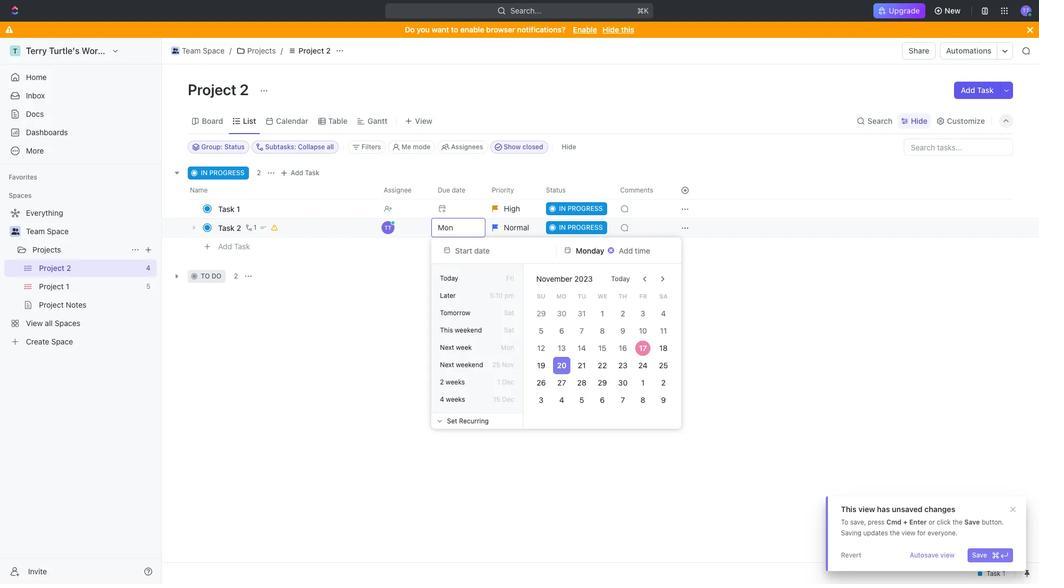 Task type: locate. For each thing, give the bounding box(es) containing it.
project 2 inside 'link'
[[299, 46, 331, 55]]

autosave view button
[[906, 549, 959, 563]]

8 down 24
[[641, 396, 646, 405]]

1 dec from the top
[[502, 378, 514, 387]]

4 down 2 weeks
[[440, 396, 444, 404]]

4 up 11
[[661, 309, 666, 318]]

1 horizontal spatial projects
[[247, 46, 276, 55]]

1 horizontal spatial view
[[902, 529, 916, 538]]

user group image
[[11, 228, 19, 235]]

1 vertical spatial 5
[[580, 396, 584, 405]]

0 horizontal spatial projects
[[32, 245, 61, 254]]

projects link inside tree
[[32, 241, 127, 259]]

24
[[639, 361, 648, 370]]

task down task 1 at the left of page
[[218, 223, 235, 233]]

has
[[877, 505, 890, 514]]

1 / from the left
[[229, 46, 232, 55]]

1 vertical spatial save
[[972, 552, 987, 560]]

0 horizontal spatial to
[[201, 272, 210, 280]]

to left 'do'
[[201, 272, 210, 280]]

add task button up customize
[[955, 82, 1000, 99]]

3 down 26 on the bottom of the page
[[539, 396, 544, 405]]

next for next weekend
[[440, 361, 454, 369]]

1 vertical spatial team
[[26, 227, 45, 236]]

0 vertical spatial dec
[[502, 378, 514, 387]]

1 horizontal spatial to
[[451, 25, 458, 34]]

weekend
[[455, 326, 482, 335], [456, 361, 483, 369]]

view for this
[[859, 505, 875, 514]]

share button
[[903, 42, 936, 60]]

tomorrow
[[440, 309, 471, 317]]

task up "task 2"
[[218, 204, 235, 214]]

1 vertical spatial weeks
[[446, 396, 465, 404]]

30
[[557, 309, 566, 318], [618, 378, 628, 388]]

projects inside tree
[[32, 245, 61, 254]]

mo
[[557, 293, 567, 300]]

set
[[447, 417, 457, 425]]

tree containing team space
[[4, 205, 157, 351]]

0 horizontal spatial team space link
[[26, 223, 155, 240]]

14
[[578, 344, 586, 353]]

2 vertical spatial view
[[941, 552, 955, 560]]

15 down 1 dec
[[493, 396, 500, 404]]

1 vertical spatial team space
[[26, 227, 69, 236]]

0 horizontal spatial this
[[440, 326, 453, 335]]

4
[[661, 309, 666, 318], [440, 396, 444, 404], [559, 396, 564, 405]]

1 horizontal spatial add task
[[291, 169, 319, 177]]

2 horizontal spatial view
[[941, 552, 955, 560]]

this inside this view has unsaved changes to save, press cmd + enter or click the save button. saving updates the view for everyone.
[[841, 505, 857, 514]]

for
[[918, 529, 926, 538]]

we
[[598, 293, 607, 300]]

1 horizontal spatial add
[[291, 169, 303, 177]]

the right click
[[953, 519, 963, 527]]

0 vertical spatial team space link
[[168, 44, 227, 57]]

7 down 31
[[580, 326, 584, 336]]

0 horizontal spatial 15
[[493, 396, 500, 404]]

0 vertical spatial 8
[[600, 326, 605, 336]]

weekend up week
[[455, 326, 482, 335]]

1 vertical spatial 6
[[600, 396, 605, 405]]

4 down 27
[[559, 396, 564, 405]]

5 up 12
[[539, 326, 544, 336]]

autosave view
[[910, 552, 955, 560]]

1 inside button
[[254, 224, 257, 232]]

team space right user group icon at top
[[182, 46, 225, 55]]

29 down 22
[[598, 378, 607, 388]]

0 horizontal spatial hide
[[562, 143, 576, 151]]

search button
[[854, 113, 896, 129]]

0 vertical spatial 9
[[621, 326, 625, 336]]

2 weeks
[[440, 378, 465, 387]]

today up later
[[440, 274, 458, 283]]

1 horizontal spatial add task button
[[278, 167, 324, 180]]

1 horizontal spatial 6
[[600, 396, 605, 405]]

tree inside sidebar navigation
[[4, 205, 157, 351]]

1 horizontal spatial the
[[953, 519, 963, 527]]

mon
[[501, 344, 514, 352]]

15
[[599, 344, 607, 353], [493, 396, 500, 404]]

1 horizontal spatial this
[[841, 505, 857, 514]]

weeks for 4 weeks
[[446, 396, 465, 404]]

2 next from the top
[[440, 361, 454, 369]]

1 vertical spatial view
[[902, 529, 916, 538]]

task up task 1 link
[[305, 169, 319, 177]]

1 dec
[[497, 378, 514, 387]]

add task button down "task 2"
[[213, 240, 254, 253]]

space right user group icon at top
[[203, 46, 225, 55]]

add task button up task 1 link
[[278, 167, 324, 180]]

home link
[[4, 69, 157, 86]]

to right the want
[[451, 25, 458, 34]]

today up the th
[[611, 275, 630, 283]]

1 horizontal spatial 15
[[599, 344, 607, 353]]

0 vertical spatial projects
[[247, 46, 276, 55]]

8
[[600, 326, 605, 336], [641, 396, 646, 405]]

0 vertical spatial this
[[440, 326, 453, 335]]

save
[[965, 519, 980, 527], [972, 552, 987, 560]]

favorites
[[9, 173, 37, 181]]

1 vertical spatial next
[[440, 361, 454, 369]]

1 vertical spatial weekend
[[456, 361, 483, 369]]

2 vertical spatial add task button
[[213, 240, 254, 253]]

you
[[417, 25, 430, 34]]

tree
[[4, 205, 157, 351]]

space right user group image
[[47, 227, 69, 236]]

0 horizontal spatial 25
[[492, 361, 500, 369]]

team space right user group image
[[26, 227, 69, 236]]

dec for 1 dec
[[502, 378, 514, 387]]

0 vertical spatial add task button
[[955, 82, 1000, 99]]

6 down 22
[[600, 396, 605, 405]]

team
[[182, 46, 201, 55], [26, 227, 45, 236]]

28
[[577, 378, 587, 388]]

2 / from the left
[[281, 46, 283, 55]]

updates
[[864, 529, 888, 538]]

table link
[[326, 113, 348, 129]]

1 horizontal spatial team
[[182, 46, 201, 55]]

8 up 22
[[600, 326, 605, 336]]

Start date text field
[[455, 246, 545, 255]]

1 25 from the left
[[492, 361, 500, 369]]

2 horizontal spatial add
[[961, 86, 976, 95]]

3 up 10
[[641, 309, 646, 318]]

1 vertical spatial 9
[[661, 396, 666, 405]]

1 vertical spatial 30
[[618, 378, 628, 388]]

29
[[537, 309, 546, 318], [598, 378, 607, 388]]

0 vertical spatial space
[[203, 46, 225, 55]]

save,
[[850, 519, 866, 527]]

1 vertical spatial team space link
[[26, 223, 155, 240]]

6 up 13
[[559, 326, 564, 336]]

do
[[405, 25, 415, 34]]

25 for 25
[[659, 361, 668, 370]]

view down 'everyone.' in the right of the page
[[941, 552, 955, 560]]

2 dec from the top
[[502, 396, 514, 404]]

31
[[578, 309, 586, 318]]

sat up mon
[[504, 326, 514, 335]]

progress
[[209, 169, 245, 177]]

tu
[[578, 293, 586, 300]]

sat down pm
[[504, 309, 514, 317]]

0 vertical spatial weekend
[[455, 326, 482, 335]]

table
[[328, 116, 348, 125]]

weeks up the 4 weeks
[[446, 378, 465, 387]]

0 vertical spatial view
[[859, 505, 875, 514]]

th
[[619, 293, 627, 300]]

25 down 18
[[659, 361, 668, 370]]

team inside tree
[[26, 227, 45, 236]]

view
[[859, 505, 875, 514], [902, 529, 916, 538], [941, 552, 955, 560]]

board link
[[200, 113, 223, 129]]

1
[[237, 204, 240, 214], [254, 224, 257, 232], [601, 309, 604, 318], [497, 378, 500, 387], [642, 378, 645, 388]]

0 horizontal spatial 30
[[557, 309, 566, 318]]

add task up task 1 link
[[291, 169, 319, 177]]

weeks down 2 weeks
[[446, 396, 465, 404]]

10
[[639, 326, 647, 336]]

calendar
[[276, 116, 308, 125]]

user group image
[[172, 48, 179, 54]]

1 horizontal spatial projects link
[[234, 44, 279, 57]]

5 down 28
[[580, 396, 584, 405]]

5
[[539, 326, 544, 336], [580, 396, 584, 405]]

add
[[961, 86, 976, 95], [291, 169, 303, 177], [218, 242, 232, 251]]

16
[[619, 344, 627, 353]]

26
[[537, 378, 546, 388]]

1 horizontal spatial space
[[203, 46, 225, 55]]

0 horizontal spatial add task button
[[213, 240, 254, 253]]

1 down 24
[[642, 378, 645, 388]]

1 vertical spatial projects
[[32, 245, 61, 254]]

1 vertical spatial to
[[201, 272, 210, 280]]

2 25 from the left
[[659, 361, 668, 370]]

revert
[[841, 552, 862, 560]]

0 vertical spatial project
[[299, 46, 324, 55]]

0 vertical spatial add task
[[961, 86, 994, 95]]

weekend for this weekend
[[455, 326, 482, 335]]

1 vertical spatial this
[[841, 505, 857, 514]]

this weekend
[[440, 326, 482, 335]]

1 horizontal spatial 9
[[661, 396, 666, 405]]

weeks
[[446, 378, 465, 387], [446, 396, 465, 404]]

30 down mo at the right of the page
[[557, 309, 566, 318]]

task 1
[[218, 204, 240, 214]]

save down button.
[[972, 552, 987, 560]]

1 vertical spatial 7
[[621, 396, 625, 405]]

in
[[201, 169, 208, 177]]

0 vertical spatial 15
[[599, 344, 607, 353]]

view up save,
[[859, 505, 875, 514]]

add up task 1 link
[[291, 169, 303, 177]]

sat for tomorrow
[[504, 309, 514, 317]]

2 sat from the top
[[504, 326, 514, 335]]

0 vertical spatial sat
[[504, 309, 514, 317]]

30 down 23
[[618, 378, 628, 388]]

0 horizontal spatial /
[[229, 46, 232, 55]]

0 vertical spatial weeks
[[446, 378, 465, 387]]

1 vertical spatial the
[[890, 529, 900, 538]]

assignees
[[451, 143, 483, 151]]

⌘k
[[638, 6, 649, 15]]

next
[[440, 344, 454, 352], [440, 361, 454, 369]]

25 left 'nov'
[[492, 361, 500, 369]]

9
[[621, 326, 625, 336], [661, 396, 666, 405]]

the down 'cmd'
[[890, 529, 900, 538]]

add task down "task 2"
[[218, 242, 250, 251]]

hide
[[603, 25, 619, 34], [911, 116, 928, 125], [562, 143, 576, 151]]

1 vertical spatial space
[[47, 227, 69, 236]]

next left week
[[440, 344, 454, 352]]

hide inside button
[[562, 143, 576, 151]]

dec down 1 dec
[[502, 396, 514, 404]]

1 horizontal spatial /
[[281, 46, 283, 55]]

today button
[[605, 271, 637, 288]]

1 horizontal spatial today
[[611, 275, 630, 283]]

project 2
[[299, 46, 331, 55], [188, 81, 252, 99]]

1 vertical spatial project 2
[[188, 81, 252, 99]]

29 down su
[[537, 309, 546, 318]]

0 horizontal spatial space
[[47, 227, 69, 236]]

dec down 'nov'
[[502, 378, 514, 387]]

2 inside 'link'
[[326, 46, 331, 55]]

weekend down week
[[456, 361, 483, 369]]

0 vertical spatial 3
[[641, 309, 646, 318]]

add task
[[961, 86, 994, 95], [291, 169, 319, 177], [218, 242, 250, 251]]

or
[[929, 519, 935, 527]]

press
[[868, 519, 885, 527]]

board
[[202, 116, 223, 125]]

next up 2 weeks
[[440, 361, 454, 369]]

1 right "task 2"
[[254, 224, 257, 232]]

1 vertical spatial 3
[[539, 396, 544, 405]]

add task button
[[955, 82, 1000, 99], [278, 167, 324, 180], [213, 240, 254, 253]]

calendar link
[[274, 113, 308, 129]]

changes
[[925, 505, 956, 514]]

1 down we
[[601, 309, 604, 318]]

15 for 15 dec
[[493, 396, 500, 404]]

1 horizontal spatial 3
[[641, 309, 646, 318]]

0 horizontal spatial add
[[218, 242, 232, 251]]

button.
[[982, 519, 1004, 527]]

weeks for 2 weeks
[[446, 378, 465, 387]]

view inside autosave view button
[[941, 552, 955, 560]]

1 next from the top
[[440, 344, 454, 352]]

today inside button
[[611, 275, 630, 283]]

0 vertical spatial project 2
[[299, 46, 331, 55]]

dec
[[502, 378, 514, 387], [502, 396, 514, 404]]

team right user group image
[[26, 227, 45, 236]]

1 horizontal spatial hide
[[603, 25, 619, 34]]

2 horizontal spatial hide
[[911, 116, 928, 125]]

save inside this view has unsaved changes to save, press cmd + enter or click the save button. saving updates the view for everyone.
[[965, 519, 980, 527]]

project inside 'link'
[[299, 46, 324, 55]]

save left button.
[[965, 519, 980, 527]]

1 horizontal spatial 25
[[659, 361, 668, 370]]

add task up customize
[[961, 86, 994, 95]]

team right user group icon at top
[[182, 46, 201, 55]]

1 vertical spatial 15
[[493, 396, 500, 404]]

7 down 23
[[621, 396, 625, 405]]

this view has unsaved changes to save, press cmd + enter or click the save button. saving updates the view for everyone.
[[841, 505, 1004, 538]]

15 up 22
[[599, 344, 607, 353]]

0 vertical spatial save
[[965, 519, 980, 527]]

9 up 16
[[621, 326, 625, 336]]

automations
[[947, 46, 992, 55]]

this down tomorrow
[[440, 326, 453, 335]]

do you want to enable browser notifications? enable hide this
[[405, 25, 634, 34]]

add down "task 2"
[[218, 242, 232, 251]]

add for leftmost add task button
[[218, 242, 232, 251]]

9 down 18
[[661, 396, 666, 405]]

0 horizontal spatial project
[[188, 81, 237, 99]]

view down +
[[902, 529, 916, 538]]

task
[[977, 86, 994, 95], [305, 169, 319, 177], [218, 204, 235, 214], [218, 223, 235, 233], [234, 242, 250, 251]]

this up to
[[841, 505, 857, 514]]

add up customize
[[961, 86, 976, 95]]

1 horizontal spatial 5
[[580, 396, 584, 405]]

1 horizontal spatial project
[[299, 46, 324, 55]]

to
[[451, 25, 458, 34], [201, 272, 210, 280]]

enter
[[910, 519, 927, 527]]

1 sat from the top
[[504, 309, 514, 317]]

later
[[440, 292, 456, 300]]

0 vertical spatial next
[[440, 344, 454, 352]]



Task type: vqa. For each thing, say whether or not it's contained in the screenshot.
Table
yes



Task type: describe. For each thing, give the bounding box(es) containing it.
21
[[578, 361, 586, 370]]

0 vertical spatial team space
[[182, 46, 225, 55]]

docs
[[26, 109, 44, 119]]

0 vertical spatial hide
[[603, 25, 619, 34]]

0 vertical spatial 6
[[559, 326, 564, 336]]

2023
[[575, 274, 593, 284]]

12
[[537, 344, 545, 353]]

1 vertical spatial add
[[291, 169, 303, 177]]

0 vertical spatial 5
[[539, 326, 544, 336]]

13
[[558, 344, 566, 353]]

0 vertical spatial projects link
[[234, 44, 279, 57]]

15 for 15
[[599, 344, 607, 353]]

11
[[660, 326, 667, 336]]

do
[[212, 272, 221, 280]]

sidebar navigation
[[0, 38, 162, 585]]

5:10 pm
[[490, 292, 514, 300]]

inbox link
[[4, 87, 157, 104]]

0 horizontal spatial 3
[[539, 396, 544, 405]]

inbox
[[26, 91, 45, 100]]

to do
[[201, 272, 221, 280]]

task down the 1 button
[[234, 242, 250, 251]]

sa
[[660, 293, 668, 300]]

1 horizontal spatial 4
[[559, 396, 564, 405]]

1 button
[[243, 222, 258, 233]]

next for next week
[[440, 344, 454, 352]]

0 vertical spatial 7
[[580, 326, 584, 336]]

in progress
[[201, 169, 245, 177]]

hide button
[[898, 113, 931, 129]]

0 horizontal spatial the
[[890, 529, 900, 538]]

su
[[537, 293, 546, 300]]

hide button
[[558, 141, 581, 154]]

automations button
[[941, 43, 997, 59]]

hide inside dropdown button
[[911, 116, 928, 125]]

assignees button
[[438, 141, 488, 154]]

add for the rightmost add task button
[[961, 86, 976, 95]]

0 vertical spatial to
[[451, 25, 458, 34]]

25 nov
[[492, 361, 514, 369]]

22
[[598, 361, 607, 370]]

25 for 25 nov
[[492, 361, 500, 369]]

0 horizontal spatial 8
[[600, 326, 605, 336]]

1 vertical spatial project
[[188, 81, 237, 99]]

sat for this weekend
[[504, 326, 514, 335]]

docs link
[[4, 106, 157, 123]]

23
[[618, 361, 628, 370]]

0 horizontal spatial 29
[[537, 309, 546, 318]]

recurring
[[459, 417, 489, 425]]

0 horizontal spatial today
[[440, 274, 458, 283]]

everyone.
[[928, 529, 958, 538]]

gantt
[[368, 116, 388, 125]]

cmd
[[887, 519, 902, 527]]

1 up "task 2"
[[237, 204, 240, 214]]

17
[[639, 344, 647, 353]]

revert button
[[837, 549, 866, 563]]

0 horizontal spatial 9
[[621, 326, 625, 336]]

click
[[937, 519, 951, 527]]

saving
[[841, 529, 862, 538]]

0 horizontal spatial project 2
[[188, 81, 252, 99]]

27
[[557, 378, 566, 388]]

dashboards
[[26, 128, 68, 137]]

new button
[[930, 2, 967, 19]]

view for autosave
[[941, 552, 955, 560]]

to
[[841, 519, 849, 527]]

autosave
[[910, 552, 939, 560]]

customize
[[947, 116, 985, 125]]

this for weekend
[[440, 326, 453, 335]]

task up customize
[[977, 86, 994, 95]]

nov
[[502, 361, 514, 369]]

team space inside tree
[[26, 227, 69, 236]]

Due date text field
[[576, 246, 605, 255]]

unsaved
[[892, 505, 923, 514]]

share
[[909, 46, 930, 55]]

next weekend
[[440, 361, 483, 369]]

0 vertical spatial the
[[953, 519, 963, 527]]

weekend for next weekend
[[456, 361, 483, 369]]

this
[[621, 25, 634, 34]]

0 horizontal spatial 4
[[440, 396, 444, 404]]

this for view
[[841, 505, 857, 514]]

1 down "25 nov"
[[497, 378, 500, 387]]

2 horizontal spatial 4
[[661, 309, 666, 318]]

pm
[[505, 292, 514, 300]]

Search tasks... text field
[[905, 139, 1013, 155]]

customize button
[[933, 113, 989, 129]]

5:10
[[490, 292, 503, 300]]

task 1 link
[[215, 201, 375, 217]]

20
[[557, 361, 566, 370]]

enable
[[460, 25, 484, 34]]

Add time text field
[[619, 246, 652, 255]]

fr
[[640, 293, 647, 300]]

2 horizontal spatial add task
[[961, 86, 994, 95]]

november
[[536, 274, 573, 284]]

18
[[660, 344, 668, 353]]

1 horizontal spatial team space link
[[168, 44, 227, 57]]

2 horizontal spatial add task button
[[955, 82, 1000, 99]]

1 vertical spatial 8
[[641, 396, 646, 405]]

search
[[868, 116, 893, 125]]

1 vertical spatial add task button
[[278, 167, 324, 180]]

dec for 15 dec
[[502, 396, 514, 404]]

browser
[[486, 25, 515, 34]]

4 weeks
[[440, 396, 465, 404]]

set recurring
[[447, 417, 489, 425]]

notifications?
[[517, 25, 566, 34]]

15 dec
[[493, 396, 514, 404]]

+
[[904, 519, 908, 527]]

19
[[537, 361, 545, 370]]

0 horizontal spatial add task
[[218, 242, 250, 251]]

save button
[[968, 549, 1013, 563]]

list
[[243, 116, 256, 125]]

save inside button
[[972, 552, 987, 560]]

space inside tree
[[47, 227, 69, 236]]

invite
[[28, 567, 47, 576]]

enable
[[573, 25, 597, 34]]

1 horizontal spatial 30
[[618, 378, 628, 388]]

0 vertical spatial team
[[182, 46, 201, 55]]

upgrade link
[[874, 3, 926, 18]]

0 vertical spatial 30
[[557, 309, 566, 318]]

task 2
[[218, 223, 241, 233]]

1 vertical spatial 29
[[598, 378, 607, 388]]

search...
[[511, 6, 542, 15]]

dashboards link
[[4, 124, 157, 141]]



